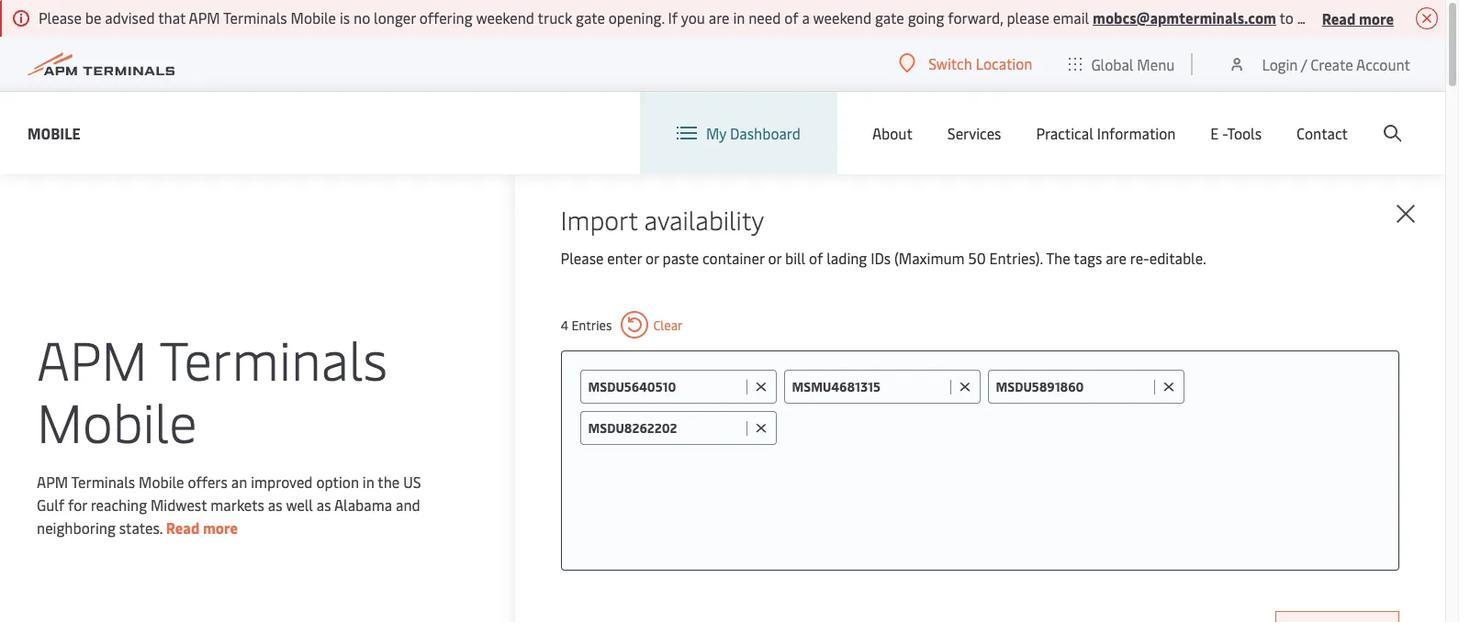 Task type: describe. For each thing, give the bounding box(es) containing it.
1 or from the left
[[646, 248, 659, 268]]

services button
[[948, 92, 1002, 175]]

the
[[1046, 248, 1071, 268]]

mobile inside apm terminals mobile offers an improved option in the us gulf for reaching midwest markets as well as alabama and neighboring states.
[[139, 472, 184, 492]]

markets
[[211, 495, 265, 515]]

improved
[[251, 472, 313, 492]]

longer
[[374, 7, 416, 28]]

switch
[[929, 53, 973, 73]]

e -tools button
[[1211, 92, 1262, 175]]

Type or paste your IDs here text field
[[784, 412, 1381, 445]]

dashboard
[[730, 123, 801, 143]]

receive
[[1418, 7, 1460, 28]]

more for read more button
[[1360, 8, 1395, 28]]

my
[[706, 123, 727, 143]]

opening.
[[609, 7, 665, 28]]

please for please enter or paste container or bill of lading ids (maximum 50 entries). the tags are re-editable.
[[561, 248, 604, 268]]

the
[[378, 472, 400, 492]]

close alert image
[[1417, 7, 1439, 29]]

tags
[[1074, 248, 1103, 268]]

practical information
[[1037, 123, 1176, 143]]

offering
[[419, 7, 473, 28]]

0 vertical spatial terminals
[[223, 7, 287, 28]]

mobile inside apm terminals mobile
[[37, 384, 197, 457]]

to
[[1280, 7, 1294, 28]]

clear
[[654, 316, 683, 334]]

and
[[396, 495, 420, 515]]

contact button
[[1297, 92, 1349, 175]]

3 entered id text field from the left
[[996, 378, 1150, 396]]

information
[[1098, 123, 1176, 143]]

0 vertical spatial are
[[709, 7, 730, 28]]

2 weekend from the left
[[814, 7, 872, 28]]

please for please be advised that apm terminals mobile is no longer offering weekend truck gate opening. if you are in need of a weekend gate going forward, please email mobcs@apmterminals.com to obtain a quote. to receive
[[39, 7, 82, 28]]

1 as from the left
[[268, 495, 283, 515]]

-
[[1223, 123, 1228, 143]]

2 a from the left
[[1344, 7, 1351, 28]]

login / create account link
[[1229, 37, 1411, 91]]

enter
[[608, 248, 642, 268]]

mobcs@apmterminals.com
[[1093, 7, 1277, 28]]

bill
[[785, 248, 806, 268]]

my dashboard
[[706, 123, 801, 143]]

forward,
[[948, 7, 1004, 28]]

0 vertical spatial in
[[733, 7, 745, 28]]

import
[[561, 202, 638, 237]]

terminals for apm terminals mobile
[[159, 322, 388, 395]]

tools
[[1228, 123, 1262, 143]]

1 vertical spatial of
[[809, 248, 823, 268]]

obtain
[[1298, 7, 1340, 28]]

4
[[561, 316, 569, 334]]

for
[[68, 495, 87, 515]]

(maximum
[[895, 248, 965, 268]]

apm terminals mobile offers an improved option in the us gulf for reaching midwest markets as well as alabama and neighboring states.
[[37, 472, 421, 538]]

going
[[908, 7, 945, 28]]

editable.
[[1150, 248, 1207, 268]]

import availability
[[561, 202, 764, 237]]

location
[[976, 53, 1033, 73]]

50
[[969, 248, 986, 268]]

mobile secondary image
[[69, 468, 391, 623]]

about button
[[873, 92, 913, 175]]

gulf
[[37, 495, 64, 515]]

paste
[[663, 248, 699, 268]]

entries).
[[990, 248, 1043, 268]]

1 vertical spatial are
[[1106, 248, 1127, 268]]

global
[[1092, 54, 1134, 74]]

1 gate from the left
[[576, 7, 605, 28]]

entries
[[572, 316, 612, 334]]

global menu
[[1092, 54, 1175, 74]]

re-
[[1131, 248, 1150, 268]]

0 vertical spatial of
[[785, 7, 799, 28]]

container
[[703, 248, 765, 268]]

ids
[[871, 248, 891, 268]]

reaching
[[91, 495, 147, 515]]

e
[[1211, 123, 1219, 143]]

alabama
[[334, 495, 392, 515]]

read for read more button
[[1323, 8, 1356, 28]]



Task type: locate. For each thing, give the bounding box(es) containing it.
weekend left truck
[[476, 7, 535, 28]]

2 entered id text field from the left
[[792, 378, 946, 396]]

read more button
[[1323, 6, 1395, 29]]

global menu button
[[1051, 36, 1194, 91]]

as
[[268, 495, 283, 515], [317, 495, 331, 515]]

services
[[948, 123, 1002, 143]]

in left need
[[733, 7, 745, 28]]

advised
[[105, 7, 155, 28]]

1 horizontal spatial gate
[[875, 7, 905, 28]]

is
[[340, 7, 350, 28]]

weekend right need
[[814, 7, 872, 28]]

weekend
[[476, 7, 535, 28], [814, 7, 872, 28]]

0 horizontal spatial a
[[802, 7, 810, 28]]

of
[[785, 7, 799, 28], [809, 248, 823, 268]]

quote. to
[[1355, 7, 1414, 28]]

account
[[1357, 54, 1411, 74]]

practical
[[1037, 123, 1094, 143]]

1 vertical spatial read more
[[166, 518, 238, 538]]

in inside apm terminals mobile offers an improved option in the us gulf for reaching midwest markets as well as alabama and neighboring states.
[[363, 472, 375, 492]]

mobile
[[291, 7, 336, 28], [28, 123, 81, 143], [37, 384, 197, 457], [139, 472, 184, 492]]

/
[[1302, 54, 1308, 74]]

mobcs@apmterminals.com link
[[1093, 7, 1277, 28]]

read
[[1323, 8, 1356, 28], [166, 518, 200, 538]]

an
[[231, 472, 247, 492]]

read inside button
[[1323, 8, 1356, 28]]

login
[[1263, 54, 1298, 74]]

Entered ID text field
[[588, 420, 742, 437]]

1 horizontal spatial read more
[[1323, 8, 1395, 28]]

a right need
[[802, 7, 810, 28]]

1 horizontal spatial read
[[1323, 8, 1356, 28]]

clear button
[[621, 311, 683, 339]]

in left the at left bottom
[[363, 472, 375, 492]]

truck
[[538, 7, 573, 28]]

more for 'read more' "link"
[[203, 518, 238, 538]]

offers
[[188, 472, 228, 492]]

apm for apm terminals mobile
[[37, 322, 147, 395]]

1 a from the left
[[802, 7, 810, 28]]

1 horizontal spatial weekend
[[814, 7, 872, 28]]

2 vertical spatial apm
[[37, 472, 68, 492]]

well
[[286, 495, 313, 515]]

or right enter
[[646, 248, 659, 268]]

menu
[[1138, 54, 1175, 74]]

2 gate from the left
[[875, 7, 905, 28]]

please be advised that apm terminals mobile is no longer offering weekend truck gate opening. if you are in need of a weekend gate going forward, please email mobcs@apmterminals.com to obtain a quote. to receive
[[39, 7, 1460, 28]]

neighboring
[[37, 518, 116, 538]]

0 horizontal spatial please
[[39, 7, 82, 28]]

1 vertical spatial terminals
[[159, 322, 388, 395]]

Entered ID text field
[[588, 378, 742, 396], [792, 378, 946, 396], [996, 378, 1150, 396]]

0 vertical spatial please
[[39, 7, 82, 28]]

e -tools
[[1211, 123, 1262, 143]]

1 horizontal spatial please
[[561, 248, 604, 268]]

are
[[709, 7, 730, 28], [1106, 248, 1127, 268]]

read for 'read more' "link"
[[166, 518, 200, 538]]

0 horizontal spatial read more
[[166, 518, 238, 538]]

please down the import
[[561, 248, 604, 268]]

1 horizontal spatial or
[[768, 248, 782, 268]]

read up login / create account
[[1323, 8, 1356, 28]]

as down improved
[[268, 495, 283, 515]]

1 vertical spatial in
[[363, 472, 375, 492]]

read more for 'read more' "link"
[[166, 518, 238, 538]]

a
[[802, 7, 810, 28], [1344, 7, 1351, 28]]

0 horizontal spatial weekend
[[476, 7, 535, 28]]

0 horizontal spatial are
[[709, 7, 730, 28]]

2 vertical spatial terminals
[[71, 472, 135, 492]]

0 vertical spatial more
[[1360, 8, 1395, 28]]

switch location button
[[900, 53, 1033, 73]]

please
[[1007, 7, 1050, 28]]

apm inside apm terminals mobile
[[37, 322, 147, 395]]

as right well
[[317, 495, 331, 515]]

practical information button
[[1037, 92, 1176, 175]]

gate
[[576, 7, 605, 28], [875, 7, 905, 28]]

apm inside apm terminals mobile offers an improved option in the us gulf for reaching midwest markets as well as alabama and neighboring states.
[[37, 472, 68, 492]]

us
[[403, 472, 421, 492]]

0 horizontal spatial in
[[363, 472, 375, 492]]

0 horizontal spatial of
[[785, 7, 799, 28]]

my dashboard button
[[677, 92, 801, 175]]

gate left going
[[875, 7, 905, 28]]

option
[[316, 472, 359, 492]]

read more link
[[166, 518, 238, 538]]

read more for read more button
[[1323, 8, 1395, 28]]

create
[[1311, 54, 1354, 74]]

mobile link
[[28, 122, 81, 145]]

0 horizontal spatial or
[[646, 248, 659, 268]]

1 vertical spatial more
[[203, 518, 238, 538]]

1 entered id text field from the left
[[588, 378, 742, 396]]

of right bill
[[809, 248, 823, 268]]

switch location
[[929, 53, 1033, 73]]

4 entries
[[561, 316, 612, 334]]

midwest
[[151, 495, 207, 515]]

1 horizontal spatial entered id text field
[[792, 378, 946, 396]]

more down markets
[[203, 518, 238, 538]]

1 vertical spatial apm
[[37, 322, 147, 395]]

terminals inside apm terminals mobile
[[159, 322, 388, 395]]

gate right truck
[[576, 7, 605, 28]]

email
[[1054, 7, 1090, 28]]

need
[[749, 7, 781, 28]]

that
[[158, 7, 186, 28]]

you
[[681, 7, 705, 28]]

0 vertical spatial read
[[1323, 8, 1356, 28]]

or
[[646, 248, 659, 268], [768, 248, 782, 268]]

availability
[[645, 202, 764, 237]]

apm
[[189, 7, 220, 28], [37, 322, 147, 395], [37, 472, 68, 492]]

2 horizontal spatial entered id text field
[[996, 378, 1150, 396]]

0 horizontal spatial entered id text field
[[588, 378, 742, 396]]

read more up login / create account
[[1323, 8, 1395, 28]]

no
[[354, 7, 370, 28]]

lading
[[827, 248, 867, 268]]

2 as from the left
[[317, 495, 331, 515]]

0 horizontal spatial read
[[166, 518, 200, 538]]

1 vertical spatial please
[[561, 248, 604, 268]]

more inside button
[[1360, 8, 1395, 28]]

0 horizontal spatial more
[[203, 518, 238, 538]]

states.
[[119, 518, 162, 538]]

login / create account
[[1263, 54, 1411, 74]]

more up account
[[1360, 8, 1395, 28]]

read more down midwest
[[166, 518, 238, 538]]

1 horizontal spatial in
[[733, 7, 745, 28]]

1 weekend from the left
[[476, 7, 535, 28]]

apm for apm terminals mobile offers an improved option in the us gulf for reaching midwest markets as well as alabama and neighboring states.
[[37, 472, 68, 492]]

2 or from the left
[[768, 248, 782, 268]]

terminals for apm terminals mobile offers an improved option in the us gulf for reaching midwest markets as well as alabama and neighboring states.
[[71, 472, 135, 492]]

1 horizontal spatial more
[[1360, 8, 1395, 28]]

are left re- in the top of the page
[[1106, 248, 1127, 268]]

if
[[668, 7, 678, 28]]

or left bill
[[768, 248, 782, 268]]

please enter or paste container or bill of lading ids (maximum 50 entries). the tags are re-editable.
[[561, 248, 1207, 268]]

1 horizontal spatial of
[[809, 248, 823, 268]]

0 vertical spatial read more
[[1323, 8, 1395, 28]]

1 horizontal spatial as
[[317, 495, 331, 515]]

1 vertical spatial read
[[166, 518, 200, 538]]

be
[[85, 7, 101, 28]]

0 horizontal spatial gate
[[576, 7, 605, 28]]

read down midwest
[[166, 518, 200, 538]]

of right need
[[785, 7, 799, 28]]

1 horizontal spatial a
[[1344, 7, 1351, 28]]

terminals inside apm terminals mobile offers an improved option in the us gulf for reaching midwest markets as well as alabama and neighboring states.
[[71, 472, 135, 492]]

apm terminals mobile
[[37, 322, 388, 457]]

read more
[[1323, 8, 1395, 28], [166, 518, 238, 538]]

a right obtain
[[1344, 7, 1351, 28]]

are right you
[[709, 7, 730, 28]]

contact
[[1297, 123, 1349, 143]]

0 vertical spatial apm
[[189, 7, 220, 28]]

please left be
[[39, 7, 82, 28]]

0 horizontal spatial as
[[268, 495, 283, 515]]

1 horizontal spatial are
[[1106, 248, 1127, 268]]

about
[[873, 123, 913, 143]]

terminals
[[223, 7, 287, 28], [159, 322, 388, 395], [71, 472, 135, 492]]



Task type: vqa. For each thing, say whether or not it's contained in the screenshot.
left more
yes



